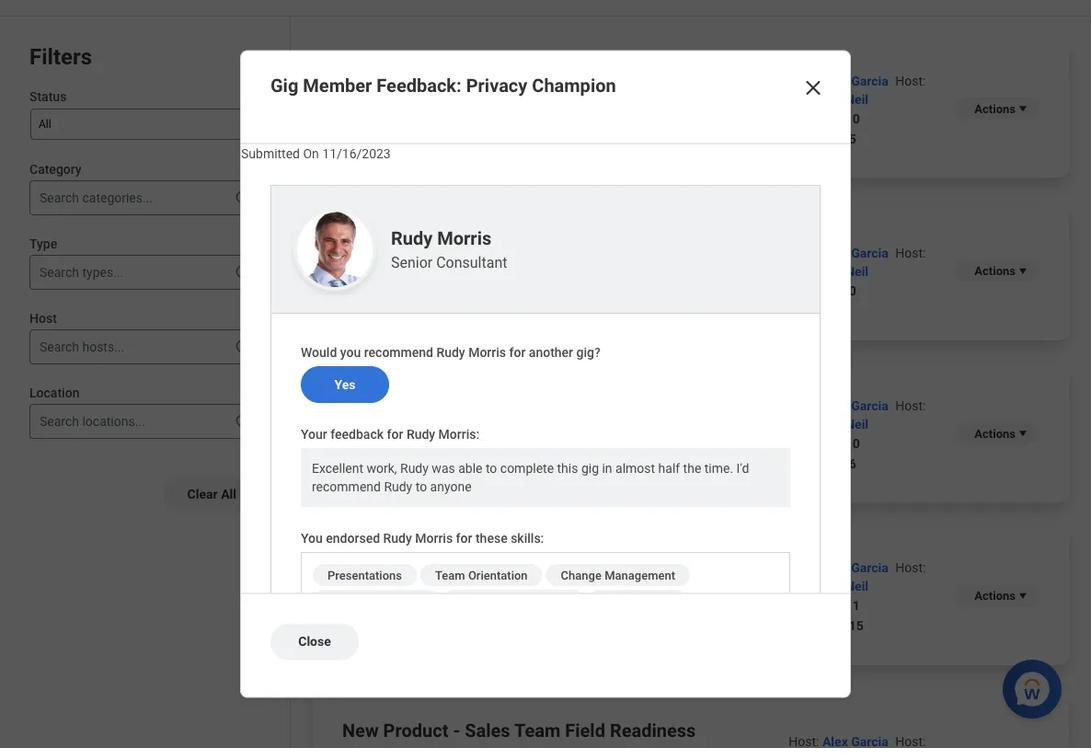 Task type: vqa. For each thing, say whether or not it's contained in the screenshot.
"TERM" for Long Term
yes



Task type: locate. For each thing, give the bounding box(es) containing it.
team right "selection"
[[527, 70, 573, 92]]

0 up 2/5
[[853, 111, 860, 126]]

1 garcia from the top
[[851, 73, 889, 88]]

new product - sales team field readiness link
[[342, 718, 696, 744]]

team
[[527, 70, 573, 92], [435, 568, 465, 582], [514, 720, 561, 741]]

would
[[301, 344, 337, 359]]

hr for hr solution selection team
[[342, 70, 367, 92]]

garcia right 'x' image
[[851, 73, 889, 88]]

2 francisco from the top
[[385, 428, 441, 443]]

1 vertical spatial hr
[[342, 395, 367, 416]]

1 vertical spatial term
[[605, 593, 634, 608]]

alex garcia button up 2/5
[[823, 73, 892, 88]]

1 vertical spatial in recruiting
[[349, 454, 426, 467]]

recommend down excellent
[[312, 479, 381, 494]]

mcneil up 1
[[828, 579, 869, 594]]

term
[[608, 430, 637, 445], [605, 593, 634, 608]]

mcneil
[[828, 91, 869, 107], [828, 264, 869, 279], [828, 416, 869, 431], [828, 579, 869, 594]]

1 vertical spatial search image
[[234, 338, 252, 356]]

champion inside privacy champion "link"
[[408, 232, 492, 254]]

0 horizontal spatial -
[[453, 720, 460, 741]]

3 alex garcia button from the top
[[823, 398, 892, 413]]

critical
[[466, 266, 506, 281], [466, 428, 506, 443]]

search down category
[[40, 190, 79, 205]]

1 critical growth from the top
[[463, 266, 551, 281]]

staffed: left the 0/0
[[789, 283, 834, 298]]

privacy inside dialog
[[466, 75, 528, 97]]

mcneil inside host: alex garcia host: logan mcneil interested: 1 1/15
[[828, 579, 869, 594]]

you endorsed rudy morris for these skills:
[[301, 530, 544, 545]]

logan inside host: alex garcia host: logan mcneil interested: 1 1/15
[[789, 579, 825, 594]]

0 vertical spatial 0
[[853, 111, 860, 126]]

short
[[571, 593, 602, 608]]

1 vertical spatial location
[[380, 590, 430, 606]]

2 in recruiting from the top
[[349, 454, 426, 467]]

was
[[432, 460, 455, 475]]

0/0
[[837, 283, 857, 298]]

logan mcneil button for hr solution selection team
[[789, 91, 869, 107]]

1 logan from the top
[[789, 91, 825, 107]]

team inside gig member feedback: privacy champion dialog
[[435, 568, 465, 582]]

critical growth up another
[[463, 266, 551, 281]]

mcneil right 'x' image
[[828, 91, 869, 107]]

1 alex garcia button from the top
[[823, 73, 892, 88]]

interested: inside host: alex garcia host: logan mcneil interested: 0 staffed: 1/6
[[789, 436, 850, 451]]

0 vertical spatial tag image
[[448, 265, 463, 280]]

0 vertical spatial -
[[580, 557, 587, 579]]

0 vertical spatial growth
[[510, 266, 551, 281]]

0 horizontal spatial location
[[29, 385, 80, 400]]

1 in recruiting from the top
[[349, 129, 426, 142]]

2 logan mcneil button from the top
[[789, 264, 869, 279]]

mcneil inside host: alex garcia host: logan mcneil 0 staffed: 2/5
[[828, 91, 869, 107]]

1 horizontal spatial champion
[[532, 75, 616, 97]]

another
[[529, 344, 573, 359]]

growth right the 'consultant'
[[510, 266, 551, 281]]

alex garcia button up the 1/6
[[823, 398, 892, 413]]

gig left the member at the left
[[271, 75, 298, 97]]

in
[[349, 129, 360, 142], [349, 454, 360, 467], [349, 616, 360, 629]]

3 in recruiting from the top
[[349, 616, 426, 629]]

term down the change management
[[605, 593, 634, 608]]

1 vertical spatial privacy
[[342, 232, 404, 254]]

interested: up the 1/15
[[789, 598, 850, 613]]

3 search from the top
[[40, 339, 79, 354]]

1 in from the top
[[349, 129, 360, 142]]

critical growth for champion
[[463, 266, 551, 281]]

logan inside host: alex garcia host: logan mcneil interested: 0 staffed: 1/6
[[789, 416, 825, 431]]

search image for search types...
[[234, 263, 252, 282]]

2 vertical spatial in recruiting
[[349, 616, 426, 629]]

morris inside the rudy morris senior consultant
[[437, 227, 492, 249]]

0 vertical spatial gig
[[271, 75, 298, 97]]

critical up able
[[466, 428, 506, 443]]

privacy up completed
[[342, 232, 404, 254]]

0 vertical spatial for
[[509, 344, 526, 359]]

alex up the 0/0
[[823, 245, 848, 261]]

in recruiting up 11/16/2023
[[349, 129, 426, 142]]

media mylearning image
[[553, 592, 568, 607]]

4 alex from the top
[[823, 560, 848, 575]]

0 vertical spatial francisco
[[385, 266, 441, 281]]

0 vertical spatial search image
[[234, 189, 252, 207]]

garcia up 1
[[851, 560, 889, 575]]

location image up excellent
[[342, 427, 357, 442]]

1 vertical spatial recommend
[[312, 479, 381, 494]]

3 garcia from the top
[[851, 398, 889, 413]]

tag image for transformation
[[448, 427, 463, 442]]

logan mcneil button up the 1/6
[[789, 416, 869, 431]]

search types...
[[40, 265, 123, 280]]

2 vertical spatial in
[[349, 616, 360, 629]]

4 logan from the top
[[789, 579, 825, 594]]

in recruiting down business analysis
[[349, 616, 426, 629]]

no
[[360, 590, 377, 606]]

1 vertical spatial -
[[453, 720, 460, 741]]

11/16/2023
[[322, 146, 391, 161]]

1 hr from the top
[[342, 70, 367, 92]]

san francisco up completed
[[357, 266, 441, 281]]

alex inside host: alex garcia host: logan mcneil 0 staffed: 2/5
[[823, 73, 848, 88]]

2 growth from the top
[[510, 428, 551, 443]]

0 horizontal spatial champion
[[408, 232, 492, 254]]

all
[[221, 486, 237, 502]]

interested: for hr transformation strategy
[[789, 436, 850, 451]]

in for hr
[[349, 454, 360, 467]]

2 hr from the top
[[342, 395, 367, 416]]

location image up completed
[[342, 265, 357, 280]]

search image down submitted
[[234, 189, 252, 207]]

2 staffed: from the top
[[789, 283, 834, 298]]

search down host
[[40, 339, 79, 354]]

long term
[[573, 430, 637, 445]]

search image for search hosts...
[[234, 338, 252, 356]]

2 vertical spatial staffed:
[[789, 456, 834, 471]]

hr down yes
[[342, 395, 367, 416]]

time.
[[705, 460, 734, 475]]

2 alex from the top
[[823, 245, 848, 261]]

1 vertical spatial san francisco
[[357, 428, 441, 443]]

1 vertical spatial san
[[360, 428, 382, 443]]

garcia inside host: alex garcia host: logan mcneil interested: 1 1/15
[[851, 560, 889, 575]]

search left locations...
[[40, 414, 79, 429]]

recruiting
[[363, 129, 426, 142], [363, 454, 426, 467], [363, 616, 426, 629]]

recruiting for mentoring
[[363, 616, 426, 629]]

search down type
[[40, 265, 79, 280]]

4 search from the top
[[40, 414, 79, 429]]

management up the 1/15
[[743, 557, 852, 579]]

1 search from the top
[[40, 190, 79, 205]]

1 horizontal spatial privacy
[[466, 75, 528, 97]]

analysis
[[379, 594, 425, 607]]

service
[[677, 557, 738, 579]]

garcia up the 0/0
[[851, 245, 889, 261]]

0 vertical spatial location
[[29, 385, 80, 400]]

0 vertical spatial hr
[[342, 70, 367, 92]]

search image left your
[[234, 412, 252, 431]]

1 interested: from the top
[[789, 436, 850, 451]]

alex up 2/5
[[823, 73, 848, 88]]

1 vertical spatial search image
[[234, 412, 252, 431]]

francisco
[[385, 266, 441, 281], [385, 428, 441, 443]]

hr for hr transformation strategy
[[342, 395, 367, 416]]

for up work, on the left of the page
[[387, 426, 403, 441]]

garcia for hr solution selection team
[[851, 73, 889, 88]]

privacy inside "link"
[[342, 232, 404, 254]]

location image for hr transformation strategy
[[342, 427, 357, 442]]

alex garcia button up 1
[[823, 560, 892, 575]]

gig down service
[[702, 590, 721, 606]]

3 mcneil from the top
[[828, 416, 869, 431]]

0 vertical spatial term
[[608, 430, 637, 445]]

mcneil up the 0/0
[[828, 264, 869, 279]]

management down program at the bottom
[[499, 594, 570, 607]]

search for search hosts...
[[40, 339, 79, 354]]

logan mcneil button
[[789, 91, 869, 107], [789, 264, 869, 279], [789, 416, 869, 431], [789, 579, 869, 594]]

2 search from the top
[[40, 265, 79, 280]]

1 vertical spatial staffed:
[[789, 283, 834, 298]]

1 tag image from the top
[[448, 265, 463, 280]]

1 vertical spatial champion
[[408, 232, 492, 254]]

logan mcneil button up 1
[[789, 579, 869, 594]]

1 mcneil from the top
[[828, 91, 869, 107]]

in down business
[[349, 616, 360, 629]]

privacy right feedback:
[[466, 75, 528, 97]]

2 san from the top
[[360, 428, 382, 443]]

recommend right you
[[364, 344, 433, 359]]

2 mcneil from the top
[[828, 264, 869, 279]]

staffed: left the 1/6
[[789, 456, 834, 471]]

completed
[[349, 291, 413, 304]]

recruiting up 11/16/2023
[[363, 129, 426, 142]]

in down the feedback
[[349, 454, 360, 467]]

in recruiting down your feedback for rudy morris:
[[349, 454, 426, 467]]

2 in from the top
[[349, 454, 360, 467]]

alex up the 1/15
[[823, 560, 848, 575]]

interested:
[[789, 436, 850, 451], [789, 598, 850, 613]]

submitted on 11/16/2023
[[241, 146, 391, 161]]

types...
[[82, 265, 123, 280]]

0 vertical spatial critical
[[466, 266, 506, 281]]

tag image right senior
[[448, 265, 463, 280]]

mcneil inside host: alex garcia host: logan mcneil interested: 0 staffed: 1/6
[[828, 416, 869, 431]]

interested: up the 1/6
[[789, 436, 850, 451]]

search image
[[234, 189, 252, 207], [234, 412, 252, 431]]

1 vertical spatial recruiting
[[363, 454, 426, 467]]

3 in from the top
[[349, 616, 360, 629]]

type
[[29, 236, 57, 251]]

0 vertical spatial critical growth
[[463, 266, 551, 281]]

4 garcia from the top
[[851, 560, 889, 575]]

search image
[[234, 263, 252, 282], [234, 338, 252, 356]]

recruiting down 'analysis' on the bottom of the page
[[363, 616, 426, 629]]

category
[[29, 162, 82, 177]]

hr inside "link"
[[342, 395, 367, 416]]

logan mcneil button for reverse mentoring program - customer service management
[[789, 579, 869, 594]]

gig
[[271, 75, 298, 97], [702, 590, 721, 606]]

2 0 from the top
[[853, 436, 860, 451]]

0 vertical spatial privacy
[[466, 75, 528, 97]]

4 logan mcneil button from the top
[[789, 579, 869, 594]]

location image
[[342, 265, 357, 280], [342, 427, 357, 442]]

0 vertical spatial interested:
[[789, 436, 850, 451]]

alex inside host: alex garcia host: logan mcneil interested: 0 staffed: 1/6
[[823, 398, 848, 413]]

garcia inside host: alex garcia host: logan mcneil interested: 0 staffed: 1/6
[[851, 398, 889, 413]]

hr transformation strategy
[[342, 395, 574, 416]]

alex garcia button up the 0/0
[[823, 245, 892, 261]]

2 tag image from the top
[[448, 427, 463, 442]]

1 horizontal spatial location
[[380, 590, 430, 606]]

tag image down hr transformation strategy "link"
[[448, 427, 463, 442]]

gig?
[[577, 344, 601, 359]]

logan mcneil button up the 0/0
[[789, 264, 869, 279]]

logan mcneil button for hr transformation strategy
[[789, 416, 869, 431]]

francisco down transformation
[[385, 428, 441, 443]]

short term
[[568, 593, 634, 608]]

growth
[[510, 266, 551, 281], [510, 428, 551, 443]]

0 vertical spatial recruiting
[[363, 129, 426, 142]]

staffed: inside host: alex garcia host: logan mcneil interested: 0 staffed: 1/6
[[789, 456, 834, 471]]

alex inside host: alex garcia host: logan mcneil interested: 1 1/15
[[823, 560, 848, 575]]

interested: inside host: alex garcia host: logan mcneil interested: 1 1/15
[[789, 598, 850, 613]]

growth down strategy
[[510, 428, 551, 443]]

simple
[[659, 590, 699, 606]]

orientation
[[468, 568, 528, 582]]

3 recruiting from the top
[[363, 616, 426, 629]]

critical down privacy champion "link"
[[466, 266, 506, 281]]

1 san from the top
[[360, 266, 382, 281]]

2 interested: from the top
[[789, 598, 850, 613]]

2 search image from the top
[[234, 338, 252, 356]]

3 staffed: from the top
[[789, 456, 834, 471]]

1 vertical spatial for
[[387, 426, 403, 441]]

0 horizontal spatial privacy
[[342, 232, 404, 254]]

rudy
[[391, 227, 433, 249], [437, 344, 465, 359], [407, 426, 435, 441], [400, 460, 429, 475], [384, 479, 413, 494], [383, 530, 412, 545]]

2 critical from the top
[[466, 428, 506, 443]]

term right the long
[[608, 430, 637, 445]]

san up work, on the left of the page
[[360, 428, 382, 443]]

1 growth from the top
[[510, 266, 551, 281]]

hosts...
[[82, 339, 124, 354]]

staffed:
[[789, 131, 834, 146], [789, 283, 834, 298], [789, 456, 834, 471]]

0 horizontal spatial management
[[499, 594, 570, 607]]

privacy champion
[[342, 232, 492, 254]]

- left sales
[[453, 720, 460, 741]]

endorsed
[[326, 530, 380, 545]]

0 vertical spatial san
[[360, 266, 382, 281]]

- up short
[[580, 557, 587, 579]]

rudy down transformation
[[407, 426, 435, 441]]

4 mcneil from the top
[[828, 579, 869, 594]]

mcneil for hr solution selection team
[[828, 91, 869, 107]]

4 alex garcia button from the top
[[823, 560, 892, 575]]

0 horizontal spatial gig
[[271, 75, 298, 97]]

for left these
[[456, 530, 473, 545]]

1 horizontal spatial management
[[605, 568, 675, 582]]

rudy inside the rudy morris senior consultant
[[391, 227, 433, 249]]

for
[[509, 344, 526, 359], [387, 426, 403, 441], [456, 530, 473, 545]]

0 vertical spatial staffed:
[[789, 131, 834, 146]]

critical for transformation
[[466, 428, 506, 443]]

rudy down work, on the left of the page
[[384, 479, 413, 494]]

alex
[[823, 73, 848, 88], [823, 245, 848, 261], [823, 398, 848, 413], [823, 560, 848, 575]]

0 vertical spatial morris
[[437, 227, 492, 249]]

2 garcia from the top
[[851, 245, 889, 261]]

to right able
[[486, 460, 497, 475]]

0 vertical spatial san francisco
[[357, 266, 441, 281]]

1 search image from the top
[[234, 263, 252, 282]]

0 vertical spatial search image
[[234, 263, 252, 282]]

san francisco up work, on the left of the page
[[357, 428, 441, 443]]

tag image
[[448, 265, 463, 280], [448, 427, 463, 442]]

0 inside host: alex garcia host: logan mcneil interested: 0 staffed: 1/6
[[853, 436, 860, 451]]

1/6
[[837, 456, 857, 471]]

san
[[360, 266, 382, 281], [360, 428, 382, 443]]

1 alex from the top
[[823, 73, 848, 88]]

senior
[[391, 253, 433, 271]]

garcia inside host: alex garcia host: logan mcneil 0 staffed: 2/5
[[851, 73, 889, 88]]

francisco down privacy champion "link"
[[385, 266, 441, 281]]

team up tag icon
[[435, 568, 465, 582]]

1 vertical spatial francisco
[[385, 428, 441, 443]]

1 vertical spatial in
[[349, 454, 360, 467]]

recruiting down your feedback for rudy morris:
[[363, 454, 426, 467]]

for left another
[[509, 344, 526, 359]]

critical growth up complete on the bottom of the page
[[463, 428, 551, 443]]

locations...
[[82, 414, 145, 429]]

tag image
[[437, 590, 452, 605]]

1 vertical spatial 0
[[853, 436, 860, 451]]

1 search image from the top
[[234, 189, 252, 207]]

0 vertical spatial location image
[[342, 265, 357, 280]]

team left field
[[514, 720, 561, 741]]

morris up the 'consultant'
[[437, 227, 492, 249]]

1 san francisco from the top
[[357, 266, 441, 281]]

1 francisco from the top
[[385, 266, 441, 281]]

3 alex from the top
[[823, 398, 848, 413]]

2 recruiting from the top
[[363, 454, 426, 467]]

1 vertical spatial interested:
[[789, 598, 850, 613]]

in recruiting
[[349, 129, 426, 142], [349, 454, 426, 467], [349, 616, 426, 629]]

2 search image from the top
[[234, 412, 252, 431]]

1 vertical spatial location image
[[342, 427, 357, 442]]

garcia up the 1/6
[[851, 398, 889, 413]]

staffed: inside host: alex garcia host: logan mcneil 0 staffed: 2/5
[[789, 131, 834, 146]]

1 logan mcneil button from the top
[[789, 91, 869, 107]]

1 horizontal spatial for
[[456, 530, 473, 545]]

list
[[291, 17, 1091, 748]]

management
[[743, 557, 852, 579], [605, 568, 675, 582], [499, 594, 570, 607]]

staffed: left 2/5
[[789, 131, 834, 146]]

in up 11/16/2023
[[349, 129, 360, 142]]

1 vertical spatial growth
[[510, 428, 551, 443]]

search categories...
[[40, 190, 153, 205]]

location right no
[[380, 590, 430, 606]]

host: alex garcia host: logan mcneil interested: 1 1/15
[[789, 560, 926, 633]]

morris up hr transformation strategy
[[469, 344, 506, 359]]

morris up "mentoring"
[[415, 530, 453, 545]]

0 vertical spatial champion
[[532, 75, 616, 97]]

location up search locations...
[[29, 385, 80, 400]]

rudy up senior
[[391, 227, 433, 249]]

2 vertical spatial for
[[456, 530, 473, 545]]

1 vertical spatial tag image
[[448, 427, 463, 442]]

to left anyone
[[416, 479, 427, 494]]

3 logan mcneil button from the top
[[789, 416, 869, 431]]

2 san francisco from the top
[[357, 428, 441, 443]]

0 up the 1/6
[[853, 436, 860, 451]]

2 location image from the top
[[342, 427, 357, 442]]

filters
[[29, 44, 92, 70]]

excellent work, rudy was able to complete this gig in almost half the time. i'd recommend rudy to anyone
[[312, 460, 749, 494]]

0 vertical spatial in recruiting
[[349, 129, 426, 142]]

in
[[602, 460, 613, 475]]

host:
[[789, 73, 819, 88], [896, 73, 926, 88], [789, 245, 819, 261], [896, 245, 926, 261], [789, 398, 819, 413], [896, 398, 926, 413], [789, 560, 819, 575], [896, 560, 926, 575]]

1 0 from the top
[[853, 111, 860, 126]]

san francisco for transformation
[[357, 428, 441, 443]]

1 horizontal spatial -
[[580, 557, 587, 579]]

2 critical growth from the top
[[463, 428, 551, 443]]

1
[[853, 598, 860, 613]]

management up contact card matrix manager icon
[[605, 568, 675, 582]]

hr left solution
[[342, 70, 367, 92]]

to
[[486, 460, 497, 475], [416, 479, 427, 494]]

0 horizontal spatial to
[[416, 479, 427, 494]]

logan inside host: alex garcia host: logan mcneil 0 staffed: 2/5
[[789, 91, 825, 107]]

0 vertical spatial to
[[486, 460, 497, 475]]

1 location image from the top
[[342, 265, 357, 280]]

2 alex garcia button from the top
[[823, 245, 892, 261]]

1 vertical spatial critical
[[466, 428, 506, 443]]

critical growth for transformation
[[463, 428, 551, 443]]

san for privacy
[[360, 266, 382, 281]]

1 horizontal spatial gig
[[702, 590, 721, 606]]

alex up the 1/6
[[823, 398, 848, 413]]

garcia
[[851, 73, 889, 88], [851, 245, 889, 261], [851, 398, 889, 413], [851, 560, 889, 575]]

feedback
[[331, 426, 384, 441]]

logan mcneil button up 2/5
[[789, 91, 869, 107]]

host: alex garcia host: logan mcneil interested: 0 staffed: 1/6
[[789, 398, 926, 471]]

1 vertical spatial team
[[435, 568, 465, 582]]

3 logan from the top
[[789, 416, 825, 431]]

team orientation
[[435, 568, 528, 582]]

2 vertical spatial recruiting
[[363, 616, 426, 629]]

alex garcia button for privacy champion
[[823, 245, 892, 261]]

san francisco
[[357, 266, 441, 281], [357, 428, 441, 443]]

0 vertical spatial in
[[349, 129, 360, 142]]

1 critical from the top
[[466, 266, 506, 281]]

1 staffed: from the top
[[789, 131, 834, 146]]

2 logan from the top
[[789, 264, 825, 279]]

1 vertical spatial critical growth
[[463, 428, 551, 443]]

mcneil up the 1/6
[[828, 416, 869, 431]]

san up completed
[[360, 266, 382, 281]]



Task type: describe. For each thing, give the bounding box(es) containing it.
hr solution selection team
[[342, 70, 573, 92]]

interested: for reverse mentoring program - customer service management
[[789, 598, 850, 613]]

gig inside gig member feedback: privacy champion dialog
[[271, 75, 298, 97]]

morris:
[[439, 426, 480, 441]]

work,
[[367, 460, 397, 475]]

able
[[458, 460, 483, 475]]

culture
[[455, 590, 496, 606]]

logan mcneil button for privacy champion
[[789, 264, 869, 279]]

sales
[[465, 720, 510, 741]]

hr solution selection team link
[[342, 68, 573, 94]]

consultant
[[436, 253, 508, 271]]

would you recommend rudy morris for another gig?
[[301, 344, 601, 359]]

host
[[29, 311, 57, 326]]

gig
[[582, 460, 599, 475]]

project
[[458, 594, 496, 607]]

prioritization
[[603, 594, 672, 607]]

garcia inside host: alex garcia host: logan mcneil staffed: 0/0
[[851, 245, 889, 261]]

solution
[[372, 70, 440, 92]]

privacy champion link
[[342, 231, 492, 256]]

location image for privacy champion
[[342, 265, 357, 280]]

search hosts...
[[40, 339, 124, 354]]

contact card matrix manager image
[[642, 590, 656, 605]]

1 vertical spatial morris
[[469, 344, 506, 359]]

clear
[[187, 486, 218, 502]]

alex garcia button for hr transformation strategy
[[823, 398, 892, 413]]

logan for hr transformation strategy
[[789, 416, 825, 431]]

1 vertical spatial gig
[[702, 590, 721, 606]]

simple gig
[[656, 590, 721, 606]]

alex inside host: alex garcia host: logan mcneil staffed: 0/0
[[823, 245, 848, 261]]

garcia for reverse mentoring program - customer service management
[[851, 560, 889, 575]]

you
[[340, 344, 361, 359]]

in recruiting for reverse
[[349, 616, 426, 629]]

alex garcia button for hr solution selection team
[[823, 73, 892, 88]]

excellent
[[312, 460, 364, 475]]

alex for hr solution selection team
[[823, 73, 848, 88]]

alex for hr transformation strategy
[[823, 398, 848, 413]]

in recruiting for hr
[[349, 454, 426, 467]]

these
[[476, 530, 508, 545]]

product
[[383, 720, 449, 741]]

hr transformation strategy link
[[342, 393, 574, 419]]

mcneil inside host: alex garcia host: logan mcneil staffed: 0/0
[[828, 264, 869, 279]]

critical for champion
[[466, 266, 506, 281]]

close button
[[271, 623, 359, 660]]

on
[[303, 146, 319, 161]]

customer
[[591, 557, 672, 579]]

business analysis
[[328, 594, 425, 607]]

host: alex garcia host: logan mcneil staffed: 0/0
[[789, 245, 926, 298]]

recruiting for transformation
[[363, 454, 426, 467]]

mentoring
[[414, 557, 499, 579]]

search for search locations...
[[40, 414, 79, 429]]

selection
[[445, 70, 522, 92]]

growth for transformation
[[510, 428, 551, 443]]

categories...
[[82, 190, 153, 205]]

change management
[[561, 568, 675, 582]]

the
[[683, 460, 702, 475]]

talent
[[510, 590, 545, 606]]

search image for search locations...
[[234, 412, 252, 431]]

transformation
[[371, 395, 499, 416]]

0 vertical spatial team
[[527, 70, 573, 92]]

new
[[342, 720, 379, 741]]

2 horizontal spatial management
[[743, 557, 852, 579]]

recommend inside excellent work, rudy was able to complete this gig in almost half the time. i'd recommend rudy to anyone
[[312, 479, 381, 494]]

yes
[[335, 376, 356, 392]]

term for long term
[[608, 430, 637, 445]]

alex garcia button for reverse mentoring program - customer service management
[[823, 560, 892, 575]]

2 horizontal spatial for
[[509, 344, 526, 359]]

rudy left 'was'
[[400, 460, 429, 475]]

staffed: inside host: alex garcia host: logan mcneil staffed: 0/0
[[789, 283, 834, 298]]

your feedback for rudy morris:
[[301, 426, 480, 441]]

0 horizontal spatial for
[[387, 426, 403, 441]]

list containing hr solution selection team
[[291, 17, 1091, 748]]

presentations
[[328, 568, 402, 582]]

host: alex garcia host: logan mcneil 0 staffed: 2/5
[[789, 73, 926, 146]]

management for change management
[[605, 568, 675, 582]]

2 vertical spatial morris
[[415, 530, 453, 545]]

1 horizontal spatial to
[[486, 460, 497, 475]]

reverse mentoring program - customer service management
[[342, 557, 852, 579]]

clear all
[[187, 486, 237, 502]]

long
[[576, 430, 605, 445]]

field
[[565, 720, 605, 741]]

tag image for champion
[[448, 265, 463, 280]]

complete
[[500, 460, 554, 475]]

search for search types...
[[40, 265, 79, 280]]

term for short term
[[605, 593, 634, 608]]

readiness
[[610, 720, 696, 741]]

francisco for champion
[[385, 266, 441, 281]]

search locations...
[[40, 414, 145, 429]]

member
[[303, 75, 372, 97]]

champion inside gig member feedback: privacy champion dialog
[[532, 75, 616, 97]]

reverse
[[342, 557, 409, 579]]

half
[[659, 460, 680, 475]]

1/15
[[837, 618, 864, 633]]

location image
[[342, 590, 357, 605]]

&
[[499, 590, 507, 606]]

program
[[503, 557, 575, 579]]

growth for champion
[[510, 266, 551, 281]]

2 vertical spatial team
[[514, 720, 561, 741]]

gig member feedback: privacy champion
[[271, 75, 616, 97]]

location inside 'list'
[[380, 590, 430, 606]]

garcia for hr transformation strategy
[[851, 398, 889, 413]]

logan for hr solution selection team
[[789, 91, 825, 107]]

1 recruiting from the top
[[363, 129, 426, 142]]

san francisco for champion
[[357, 266, 441, 281]]

business
[[328, 594, 376, 607]]

change
[[561, 568, 602, 582]]

almost
[[616, 460, 655, 475]]

rudy up the reverse on the bottom of the page
[[383, 530, 412, 545]]

no location
[[357, 590, 430, 606]]

skills:
[[511, 530, 544, 545]]

your
[[301, 426, 327, 441]]

close
[[298, 634, 331, 649]]

rudy up hr transformation strategy
[[437, 344, 465, 359]]

0 inside host: alex garcia host: logan mcneil 0 staffed: 2/5
[[853, 111, 860, 126]]

search for search categories...
[[40, 190, 79, 205]]

san for hr
[[360, 428, 382, 443]]

logan inside host: alex garcia host: logan mcneil staffed: 0/0
[[789, 264, 825, 279]]

x image
[[802, 77, 825, 99]]

reverse mentoring program - customer service management link
[[342, 555, 852, 581]]

francisco for transformation
[[385, 428, 441, 443]]

gig member feedback: privacy champion dialog
[[240, 50, 851, 748]]

alex for reverse mentoring program - customer service management
[[823, 560, 848, 575]]

1 vertical spatial to
[[416, 479, 427, 494]]

mcneil for reverse mentoring program - customer service management
[[828, 579, 869, 594]]

logan for reverse mentoring program - customer service management
[[789, 579, 825, 594]]

in for reverse
[[349, 616, 360, 629]]

new product - sales team field readiness
[[342, 720, 696, 741]]

culture & talent
[[452, 590, 545, 606]]

you
[[301, 530, 323, 545]]

this
[[557, 460, 578, 475]]

project management
[[458, 594, 570, 607]]

rudy morris senior consultant
[[391, 227, 508, 271]]

search image for search categories...
[[234, 189, 252, 207]]

mcneil for hr transformation strategy
[[828, 416, 869, 431]]

clear all button
[[163, 476, 260, 513]]

2/5
[[837, 131, 857, 146]]

0 vertical spatial recommend
[[364, 344, 433, 359]]

anyone
[[430, 479, 472, 494]]

strategy
[[504, 395, 574, 416]]

management for project management
[[499, 594, 570, 607]]



